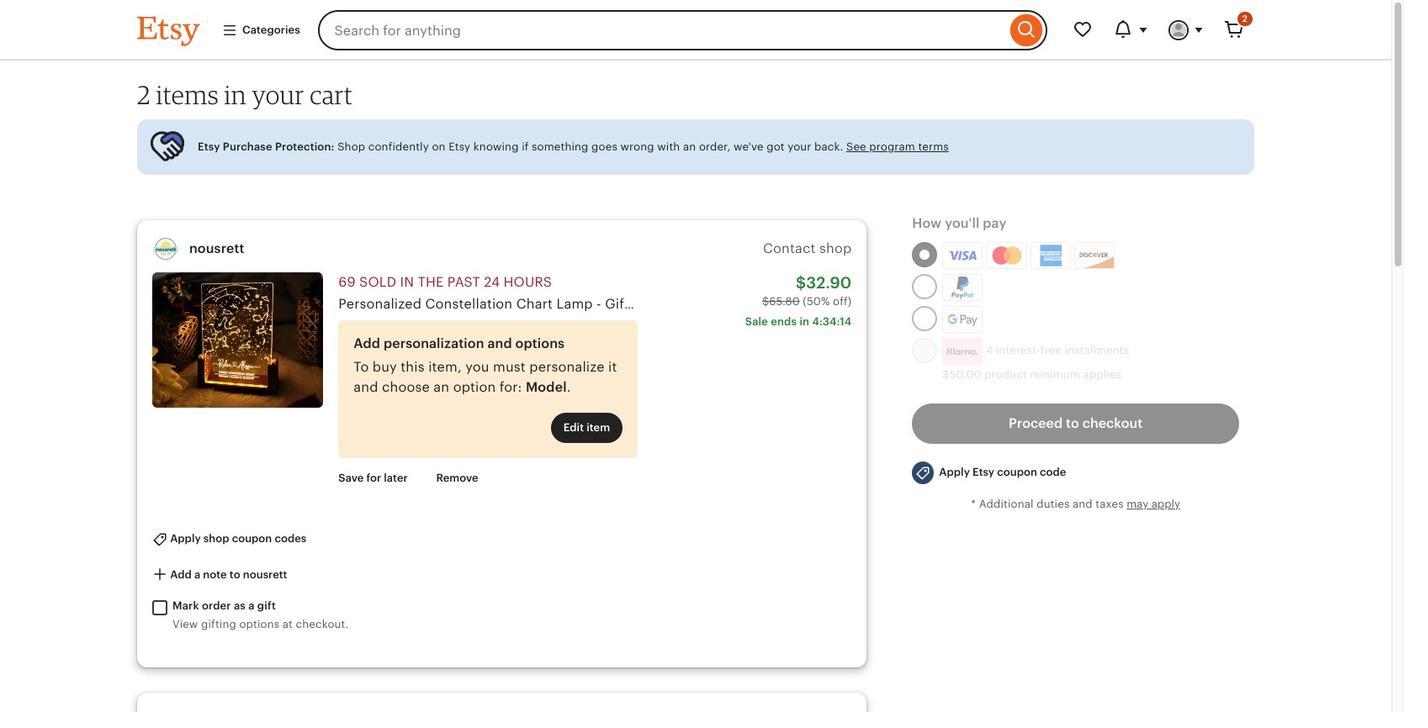 Task type: vqa. For each thing, say whether or not it's contained in the screenshot.
first Gift from the right
yes



Task type: locate. For each thing, give the bounding box(es) containing it.
model .
[[526, 379, 571, 395]]

0 horizontal spatial shop
[[203, 533, 229, 545]]

- left stars
[[994, 296, 999, 312]]

0 horizontal spatial etsy
[[198, 140, 220, 153]]

0 horizontal spatial $
[[762, 296, 769, 308]]

2 horizontal spatial -
[[994, 296, 999, 312]]

add up mark
[[170, 569, 192, 581]]

nousrett up gift
[[243, 569, 287, 581]]

to right note
[[230, 569, 240, 581]]

1 vertical spatial $
[[762, 296, 769, 308]]

69
[[339, 274, 356, 290]]

1 vertical spatial a
[[248, 600, 255, 613]]

stars
[[1003, 296, 1036, 312]]

1 vertical spatial to
[[230, 569, 240, 581]]

nousrett
[[189, 240, 244, 256], [243, 569, 287, 581]]

your right got
[[788, 140, 812, 153]]

on right confidently
[[432, 140, 446, 153]]

in left the on the left top
[[400, 274, 414, 290]]

0 vertical spatial in
[[224, 79, 247, 110]]

0 horizontal spatial 2
[[137, 79, 151, 110]]

1 vertical spatial your
[[788, 140, 812, 153]]

1 horizontal spatial apply
[[939, 466, 970, 479]]

at
[[283, 618, 293, 631]]

for up 4:34:14
[[829, 296, 848, 312]]

nousrett image
[[152, 235, 179, 262]]

1 vertical spatial and
[[354, 379, 378, 395]]

purchase
[[223, 140, 272, 153]]

coupon for code
[[997, 466, 1037, 479]]

etsy
[[198, 140, 220, 153], [449, 140, 471, 153], [973, 466, 995, 479]]

0 horizontal spatial apply
[[170, 533, 201, 545]]

shop up 32.90
[[819, 241, 852, 257]]

* additional duties and taxes may apply
[[971, 498, 1180, 510]]

1 vertical spatial shop
[[203, 533, 229, 545]]

0 horizontal spatial chart
[[516, 296, 553, 312]]

0 horizontal spatial -
[[597, 296, 601, 312]]

2 vertical spatial in
[[800, 316, 810, 329]]

program
[[869, 140, 915, 153]]

codes
[[275, 533, 307, 545]]

pay in 4 installments image
[[943, 338, 983, 365]]

2 horizontal spatial etsy
[[973, 466, 995, 479]]

$ up the (50%
[[796, 274, 806, 292]]

for left later at the bottom left of the page
[[366, 472, 381, 485]]

you
[[465, 359, 489, 375]]

personalize
[[529, 359, 605, 375]]

0 horizontal spatial in
[[224, 79, 247, 110]]

1 horizontal spatial an
[[683, 140, 696, 153]]

in for items
[[224, 79, 247, 110]]

shop
[[338, 140, 365, 153]]

shop up note
[[203, 533, 229, 545]]

0 horizontal spatial coupon
[[232, 533, 272, 545]]

something
[[532, 140, 589, 153]]

a right as on the left of page
[[248, 600, 255, 613]]

None search field
[[318, 10, 1048, 50]]

apply inside dropdown button
[[939, 466, 970, 479]]

mastercard image
[[989, 245, 1024, 266]]

0 horizontal spatial options
[[239, 618, 280, 631]]

option
[[453, 379, 496, 395]]

0 vertical spatial coupon
[[997, 466, 1037, 479]]

1 vertical spatial nousrett
[[243, 569, 287, 581]]

in inside 69 sold in the past 24 hours personalized constellation chart lamp - gift star map on night light - gift for boyfriend / girlfriend - stars chart gift for couples
[[400, 274, 414, 290]]

in
[[224, 79, 247, 110], [400, 274, 414, 290], [800, 316, 810, 329]]

for left the couples
[[1108, 296, 1127, 312]]

a
[[194, 569, 200, 581], [248, 600, 255, 613]]

shop
[[819, 241, 852, 257], [203, 533, 229, 545]]

in right ends
[[800, 316, 810, 329]]

see
[[846, 140, 866, 153]]

knowing
[[474, 140, 519, 153]]

/
[[919, 296, 925, 312]]

visa image
[[949, 248, 977, 263]]

1 chart from the left
[[516, 296, 553, 312]]

checkout
[[1083, 416, 1143, 432]]

options inside mark order as a gift view gifting options at checkout.
[[239, 618, 280, 631]]

1 vertical spatial on
[[696, 296, 712, 312]]

$
[[796, 274, 806, 292], [762, 296, 769, 308]]

contact shop
[[763, 241, 852, 257]]

gift up 4:34:14
[[801, 296, 826, 312]]

etsy left knowing
[[449, 140, 471, 153]]

$ 32.90 $ 65.80 (50% off) sale ends in 4:34:14
[[745, 274, 852, 329]]

contact
[[763, 241, 816, 257]]

1 vertical spatial options
[[239, 618, 280, 631]]

and up must
[[488, 336, 512, 352]]

personalization
[[384, 336, 484, 352]]

on
[[432, 140, 446, 153], [696, 296, 712, 312]]

add up to
[[354, 336, 380, 352]]

add for add a note to nousrett
[[170, 569, 192, 581]]

0 vertical spatial on
[[432, 140, 446, 153]]

1 horizontal spatial shop
[[819, 241, 852, 257]]

installments
[[1065, 344, 1129, 357]]

24
[[484, 274, 500, 290]]

0 horizontal spatial and
[[354, 379, 378, 395]]

may
[[1127, 498, 1149, 510]]

2 - from the left
[[793, 296, 798, 312]]

contact shop button
[[763, 241, 852, 257]]

in right items
[[224, 79, 247, 110]]

etsy up "*"
[[973, 466, 995, 479]]

ends
[[771, 316, 797, 329]]

night
[[716, 296, 752, 312]]

1 horizontal spatial to
[[1066, 416, 1079, 432]]

categories banner
[[107, 0, 1285, 61]]

0 vertical spatial add
[[354, 336, 380, 352]]

1 vertical spatial an
[[434, 379, 449, 395]]

$50.00 product minimum applies
[[943, 368, 1122, 381]]

the
[[418, 274, 444, 290]]

0 horizontal spatial to
[[230, 569, 240, 581]]

to right proceed
[[1066, 416, 1079, 432]]

a left note
[[194, 569, 200, 581]]

and left taxes
[[1073, 498, 1093, 510]]

nousrett right nousrett image
[[189, 240, 244, 256]]

an down item,
[[434, 379, 449, 395]]

star
[[633, 296, 660, 312]]

1 vertical spatial coupon
[[232, 533, 272, 545]]

0 horizontal spatial a
[[194, 569, 200, 581]]

gift up installments
[[1080, 296, 1105, 312]]

options down gift
[[239, 618, 280, 631]]

on right map
[[696, 296, 712, 312]]

0 vertical spatial apply
[[939, 466, 970, 479]]

nousrett inside "dropdown button"
[[243, 569, 287, 581]]

back.
[[815, 140, 843, 153]]

0 vertical spatial your
[[252, 79, 304, 110]]

chart right stars
[[1040, 296, 1077, 312]]

edit item button
[[551, 413, 623, 443]]

applies
[[1083, 368, 1122, 381]]

0 horizontal spatial an
[[434, 379, 449, 395]]

shop inside apply shop coupon codes dropdown button
[[203, 533, 229, 545]]

1 horizontal spatial and
[[488, 336, 512, 352]]

a inside mark order as a gift view gifting options at checkout.
[[248, 600, 255, 613]]

1 horizontal spatial 2
[[1242, 13, 1248, 24]]

- right lamp
[[597, 296, 601, 312]]

coupon inside dropdown button
[[232, 533, 272, 545]]

apply for apply etsy coupon code
[[939, 466, 970, 479]]

1 vertical spatial 2
[[137, 79, 151, 110]]

chart down hours
[[516, 296, 553, 312]]

1 - from the left
[[597, 296, 601, 312]]

$ up the "sale"
[[762, 296, 769, 308]]

as
[[234, 600, 246, 613]]

options up personalize
[[515, 336, 565, 352]]

2 vertical spatial and
[[1073, 498, 1093, 510]]

0 vertical spatial shop
[[819, 241, 852, 257]]

0 vertical spatial options
[[515, 336, 565, 352]]

coupon inside dropdown button
[[997, 466, 1037, 479]]

order
[[202, 600, 231, 613]]

etsy purchase protection: shop confidently on etsy knowing if something goes wrong with an order, we've got your back. see program terms
[[198, 140, 949, 153]]

1 vertical spatial in
[[400, 274, 414, 290]]

1 horizontal spatial $
[[796, 274, 806, 292]]

0 horizontal spatial on
[[432, 140, 446, 153]]

in inside '$ 32.90 $ 65.80 (50% off) sale ends in 4:34:14'
[[800, 316, 810, 329]]

1 vertical spatial apply
[[170, 533, 201, 545]]

coupon
[[997, 466, 1037, 479], [232, 533, 272, 545]]

1 horizontal spatial on
[[696, 296, 712, 312]]

got
[[767, 140, 785, 153]]

etsy inside dropdown button
[[973, 466, 995, 479]]

your left cart
[[252, 79, 304, 110]]

1 horizontal spatial add
[[354, 336, 380, 352]]

Search for anything text field
[[318, 10, 1006, 50]]

2 link
[[1214, 10, 1255, 50]]

1 vertical spatial add
[[170, 569, 192, 581]]

your
[[252, 79, 304, 110], [788, 140, 812, 153]]

0 horizontal spatial for
[[366, 472, 381, 485]]

1 horizontal spatial chart
[[1040, 296, 1077, 312]]

2 for 2 items in your cart
[[137, 79, 151, 110]]

1 horizontal spatial a
[[248, 600, 255, 613]]

1 horizontal spatial in
[[400, 274, 414, 290]]

mark order as a gift view gifting options at checkout.
[[172, 600, 349, 631]]

32.90
[[806, 274, 852, 292]]

0 horizontal spatial add
[[170, 569, 192, 581]]

- left the (50%
[[793, 296, 798, 312]]

0 horizontal spatial gift
[[605, 296, 630, 312]]

proceed
[[1009, 416, 1063, 432]]

coupon left codes on the left of page
[[232, 533, 272, 545]]

an inside to buy this item, you must personalize it and choose an option for:
[[434, 379, 449, 395]]

0 vertical spatial 2
[[1242, 13, 1248, 24]]

1 horizontal spatial -
[[793, 296, 798, 312]]

shop for apply
[[203, 533, 229, 545]]

2 inside categories banner
[[1242, 13, 1248, 24]]

1 horizontal spatial gift
[[801, 296, 826, 312]]

gift
[[605, 296, 630, 312], [801, 296, 826, 312], [1080, 296, 1105, 312]]

1 gift from the left
[[605, 296, 630, 312]]

gift left "star"
[[605, 296, 630, 312]]

and down to
[[354, 379, 378, 395]]

add personalization and options
[[354, 336, 565, 352]]

0 vertical spatial to
[[1066, 416, 1079, 432]]

apply inside dropdown button
[[170, 533, 201, 545]]

coupon up additional
[[997, 466, 1037, 479]]

0 horizontal spatial your
[[252, 79, 304, 110]]

coupon for codes
[[232, 533, 272, 545]]

etsy left purchase
[[198, 140, 220, 153]]

2 horizontal spatial in
[[800, 316, 810, 329]]

an right with
[[683, 140, 696, 153]]

1 horizontal spatial coupon
[[997, 466, 1037, 479]]

product
[[985, 368, 1027, 381]]

interest-
[[996, 344, 1041, 357]]

2 horizontal spatial gift
[[1080, 296, 1105, 312]]

add inside "dropdown button"
[[170, 569, 192, 581]]

shop for contact
[[819, 241, 852, 257]]

-
[[597, 296, 601, 312], [793, 296, 798, 312], [994, 296, 999, 312]]

to inside button
[[1066, 416, 1079, 432]]

add
[[354, 336, 380, 352], [170, 569, 192, 581]]

0 vertical spatial a
[[194, 569, 200, 581]]



Task type: describe. For each thing, give the bounding box(es) containing it.
65.80
[[769, 296, 800, 308]]

terms
[[918, 140, 949, 153]]

if
[[522, 140, 529, 153]]

(50%
[[803, 296, 830, 308]]

on inside 69 sold in the past 24 hours personalized constellation chart lamp - gift star map on night light - gift for boyfriend / girlfriend - stars chart gift for couples
[[696, 296, 712, 312]]

proceed to checkout
[[1009, 416, 1143, 432]]

remove
[[436, 472, 479, 485]]

add a note to nousrett button
[[140, 560, 300, 591]]

to
[[354, 359, 369, 375]]

categories button
[[210, 15, 313, 46]]

sold
[[359, 274, 396, 290]]

buy
[[373, 359, 397, 375]]

in for sold
[[400, 274, 414, 290]]

code
[[1040, 466, 1066, 479]]

note
[[203, 569, 227, 581]]

confidently
[[368, 140, 429, 153]]

and inside to buy this item, you must personalize it and choose an option for:
[[354, 379, 378, 395]]

personalized constellation chart lamp - gift star map on night light - gift for boyfriend / girlfriend - stars chart gift for couples image
[[152, 272, 323, 408]]

american express image
[[1033, 245, 1068, 266]]

minimum
[[1030, 368, 1080, 381]]

choose
[[382, 379, 430, 395]]

order,
[[699, 140, 731, 153]]

couples
[[1131, 296, 1185, 312]]

off)
[[833, 296, 852, 308]]

later
[[384, 472, 408, 485]]

with
[[657, 140, 680, 153]]

save
[[339, 472, 364, 485]]

1 horizontal spatial options
[[515, 336, 565, 352]]

4:34:14
[[812, 316, 852, 329]]

checkout.
[[296, 618, 349, 631]]

additional
[[979, 498, 1034, 510]]

cart
[[310, 79, 353, 110]]

goes
[[592, 140, 618, 153]]

items
[[156, 79, 219, 110]]

3 - from the left
[[994, 296, 999, 312]]

2 items in your cart
[[137, 79, 353, 110]]

proceed to checkout button
[[912, 404, 1239, 444]]

2 horizontal spatial for
[[1108, 296, 1127, 312]]

1 horizontal spatial your
[[788, 140, 812, 153]]

paypal image
[[945, 277, 980, 298]]

boyfriend
[[852, 296, 915, 312]]

remove button
[[424, 464, 491, 494]]

light
[[756, 296, 789, 312]]

model
[[526, 379, 567, 395]]

for inside button
[[366, 472, 381, 485]]

2 gift from the left
[[801, 296, 826, 312]]

edit
[[563, 421, 584, 434]]

wrong
[[621, 140, 654, 153]]

0 vertical spatial nousrett
[[189, 240, 244, 256]]

protection:
[[275, 140, 335, 153]]

save for later
[[339, 472, 408, 485]]

girlfriend
[[928, 296, 991, 312]]

2 horizontal spatial and
[[1073, 498, 1093, 510]]

apply etsy coupon code button
[[900, 454, 1079, 492]]

how you'll pay
[[912, 215, 1007, 231]]

item
[[587, 421, 610, 434]]

map
[[664, 296, 692, 312]]

this
[[401, 359, 425, 375]]

how
[[912, 215, 942, 231]]

1 horizontal spatial for
[[829, 296, 848, 312]]

4 interest-free installments
[[983, 344, 1129, 357]]

add a note to nousrett
[[167, 569, 287, 581]]

3 gift from the left
[[1080, 296, 1105, 312]]

you'll
[[945, 215, 980, 231]]

mark
[[172, 600, 199, 613]]

sale
[[745, 316, 768, 329]]

0 vertical spatial an
[[683, 140, 696, 153]]

taxes
[[1096, 498, 1124, 510]]

4
[[986, 344, 993, 357]]

duties
[[1037, 498, 1070, 510]]

$50.00
[[943, 368, 982, 381]]

pay
[[983, 215, 1007, 231]]

item,
[[428, 359, 462, 375]]

apply for apply shop coupon codes
[[170, 533, 201, 545]]

69 sold in the past 24 hours personalized constellation chart lamp - gift star map on night light - gift for boyfriend / girlfriend - stars chart gift for couples
[[339, 274, 1185, 312]]

personalized
[[339, 296, 422, 312]]

*
[[971, 498, 976, 510]]

0 vertical spatial and
[[488, 336, 512, 352]]

edit item
[[563, 421, 610, 434]]

0 vertical spatial $
[[796, 274, 806, 292]]

gifting
[[201, 618, 236, 631]]

a inside the add a note to nousrett "dropdown button"
[[194, 569, 200, 581]]

google pay image
[[943, 307, 982, 332]]

past
[[447, 274, 480, 290]]

lamp
[[557, 296, 593, 312]]

must
[[493, 359, 526, 375]]

add for add personalization and options
[[354, 336, 380, 352]]

apply shop coupon codes
[[167, 533, 307, 545]]

for:
[[500, 379, 522, 395]]

save for later button
[[326, 464, 420, 494]]

discover image
[[1075, 245, 1114, 268]]

gift
[[257, 600, 276, 613]]

2 for 2
[[1242, 13, 1248, 24]]

nousrett link
[[189, 240, 244, 256]]

none search field inside categories banner
[[318, 10, 1048, 50]]

it
[[608, 359, 617, 375]]

1 horizontal spatial etsy
[[449, 140, 471, 153]]

constellation
[[425, 296, 513, 312]]

personalized constellation chart lamp - gift star map on night light - gift for boyfriend / girlfriend - stars chart gift for couples link
[[339, 296, 1185, 312]]

.
[[567, 379, 571, 395]]

we've
[[734, 140, 764, 153]]

see program terms link
[[846, 140, 949, 153]]

view
[[172, 618, 198, 631]]

apply shop coupon codes button
[[140, 524, 319, 555]]

to inside "dropdown button"
[[230, 569, 240, 581]]

apply
[[1152, 498, 1180, 510]]

free
[[1041, 344, 1062, 357]]

2 chart from the left
[[1040, 296, 1077, 312]]



